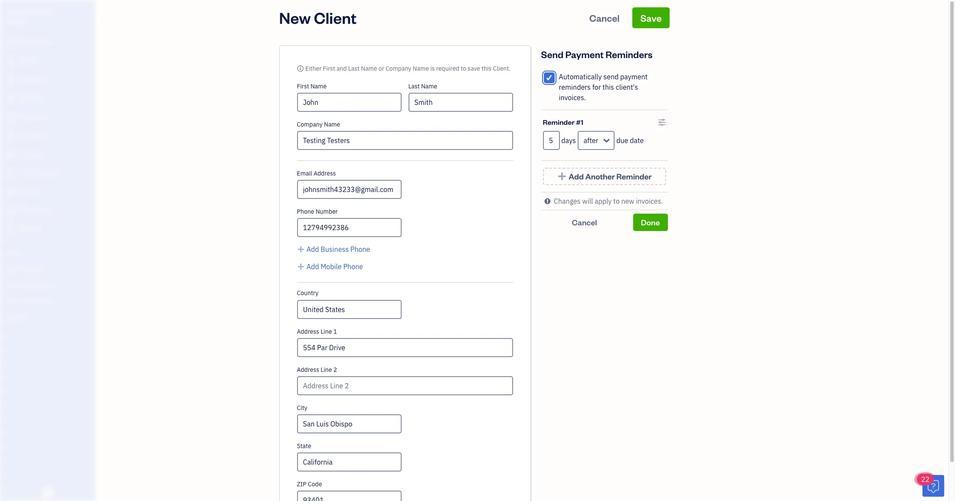 Task type: vqa. For each thing, say whether or not it's contained in the screenshot.
Projects link
no



Task type: locate. For each thing, give the bounding box(es) containing it.
will
[[583, 197, 594, 206]]

reminder left # at the top right of page
[[543, 118, 575, 127]]

reminder # 1
[[543, 118, 584, 127]]

last name
[[409, 82, 438, 90]]

add for add mobile phone
[[307, 263, 319, 271]]

0 vertical spatial to
[[461, 65, 467, 72]]

0 horizontal spatial first
[[297, 82, 309, 90]]

2 vertical spatial address
[[297, 366, 320, 374]]

state
[[297, 443, 312, 451]]

2 line from the top
[[321, 366, 332, 374]]

add business phone button
[[297, 244, 370, 255]]

connections
[[20, 298, 51, 305]]

0 vertical spatial invoices.
[[559, 93, 586, 102]]

and right items
[[21, 282, 30, 289]]

add mobile phone
[[307, 263, 363, 271]]

first right 'either'
[[323, 65, 335, 72]]

1
[[581, 118, 584, 127], [334, 328, 337, 336]]

freshbooks image
[[41, 488, 55, 498]]

cancel button down will
[[542, 214, 628, 231]]

cancel for the top the cancel button
[[590, 12, 620, 24]]

phone right the mobile
[[344, 263, 363, 271]]

1 vertical spatial this
[[603, 83, 615, 92]]

name left or in the left top of the page
[[361, 65, 377, 72]]

plus image for add business phone
[[297, 244, 305, 255]]

0 vertical spatial and
[[337, 65, 347, 72]]

required
[[437, 65, 460, 72]]

main element
[[0, 0, 117, 502]]

1 vertical spatial plus image
[[297, 244, 305, 255]]

apps
[[7, 250, 19, 257]]

1 vertical spatial cancel button
[[542, 214, 628, 231]]

address left 2
[[297, 366, 320, 374]]

last left or in the left top of the page
[[349, 65, 360, 72]]

Address Line 1 text field
[[297, 339, 513, 358]]

for
[[593, 83, 602, 92]]

1 up payment reminder timing (before or after due date) field
[[581, 118, 584, 127]]

1 horizontal spatial invoices.
[[637, 197, 664, 206]]

phone for add mobile phone
[[344, 263, 363, 271]]

Country text field
[[298, 301, 401, 319]]

reminder
[[543, 118, 575, 127], [617, 171, 652, 181]]

plus image up changes
[[558, 172, 568, 181]]

and inside 'link'
[[21, 282, 30, 289]]

0 vertical spatial cancel button
[[582, 7, 628, 28]]

2 vertical spatial add
[[307, 263, 319, 271]]

line
[[321, 328, 332, 336], [321, 366, 332, 374]]

1 vertical spatial invoices.
[[637, 197, 664, 206]]

name down 'either'
[[311, 82, 327, 90]]

company right or in the left top of the page
[[386, 65, 412, 72]]

plus image up plus icon
[[297, 244, 305, 255]]

1 horizontal spatial plus image
[[558, 172, 568, 181]]

1 vertical spatial cancel
[[572, 217, 598, 227]]

first down primary icon
[[297, 82, 309, 90]]

add left another
[[569, 171, 584, 181]]

reminder up new
[[617, 171, 652, 181]]

cancel
[[590, 12, 620, 24], [572, 217, 598, 227]]

cancel for the bottommost the cancel button
[[572, 217, 598, 227]]

save
[[468, 65, 481, 72]]

and
[[337, 65, 347, 72], [21, 282, 30, 289]]

0 vertical spatial plus image
[[558, 172, 568, 181]]

team
[[7, 266, 20, 273]]

business
[[321, 245, 349, 254]]

phone inside button
[[351, 245, 370, 254]]

0 horizontal spatial company
[[297, 121, 323, 128]]

add mobile phone button
[[297, 262, 363, 272]]

2 vertical spatial phone
[[344, 263, 363, 271]]

reminders
[[606, 48, 653, 60]]

0 vertical spatial line
[[321, 328, 332, 336]]

First Name text field
[[297, 93, 402, 112]]

phone left number
[[297, 208, 314, 216]]

0 vertical spatial first
[[323, 65, 335, 72]]

add left business
[[307, 245, 319, 254]]

due date
[[617, 136, 644, 145]]

estimate image
[[6, 76, 16, 85]]

client's
[[616, 83, 639, 92]]

cancel button
[[582, 7, 628, 28], [542, 214, 628, 231]]

1 for reminder # 1
[[581, 118, 584, 127]]

0 horizontal spatial plus image
[[297, 244, 305, 255]]

this right save at the top of the page
[[482, 65, 492, 72]]

plus image
[[558, 172, 568, 181], [297, 244, 305, 255]]

invoices. down reminders
[[559, 93, 586, 102]]

this inside automatically send payment reminders for this client's invoices.
[[603, 83, 615, 92]]

Address Line 2 text field
[[297, 377, 513, 396]]

send
[[542, 48, 564, 60]]

add inside button
[[307, 245, 319, 254]]

Payment reminder offset in days text field
[[543, 131, 560, 150]]

and right 'either'
[[337, 65, 347, 72]]

either first and last name or company name is required to save this client.
[[306, 65, 511, 72]]

1 vertical spatial line
[[321, 366, 332, 374]]

company
[[386, 65, 412, 72], [297, 121, 323, 128]]

bank connections
[[7, 298, 51, 305]]

dashboard image
[[6, 39, 16, 47]]

this down the send at the right top
[[603, 83, 615, 92]]

phone inside button
[[344, 263, 363, 271]]

email address
[[297, 170, 336, 178]]

invoices. up done
[[637, 197, 664, 206]]

bank
[[7, 298, 19, 305]]

automatically send payment reminders for this client's invoices.
[[559, 72, 648, 102]]

1 vertical spatial add
[[307, 245, 319, 254]]

this
[[482, 65, 492, 72], [603, 83, 615, 92]]

0 horizontal spatial this
[[482, 65, 492, 72]]

add another reminder button
[[543, 168, 667, 185]]

line for 2
[[321, 366, 332, 374]]

cancel button up send payment reminders
[[582, 7, 628, 28]]

items and services
[[7, 282, 52, 289]]

to
[[461, 65, 467, 72], [614, 197, 620, 206]]

last down either first and last name or company name is required to save this client.
[[409, 82, 420, 90]]

0 horizontal spatial reminder
[[543, 118, 575, 127]]

0 vertical spatial company
[[386, 65, 412, 72]]

phone for add business phone
[[351, 245, 370, 254]]

send
[[604, 72, 619, 81]]

0 vertical spatial cancel
[[590, 12, 620, 24]]

Phone Number text field
[[297, 218, 402, 237]]

reminder inside button
[[617, 171, 652, 181]]

add right plus icon
[[307, 263, 319, 271]]

invoices. inside automatically send payment reminders for this client's invoices.
[[559, 93, 586, 102]]

check image
[[546, 73, 554, 82]]

add
[[569, 171, 584, 181], [307, 245, 319, 254], [307, 263, 319, 271]]

exclamationcircle image
[[545, 196, 551, 207]]

name
[[361, 65, 377, 72], [413, 65, 429, 72], [311, 82, 327, 90], [421, 82, 438, 90], [324, 121, 340, 128]]

client.
[[493, 65, 511, 72]]

name for company name
[[324, 121, 340, 128]]

0 horizontal spatial invoices.
[[559, 93, 586, 102]]

1 vertical spatial address
[[297, 328, 320, 336]]

Company Name text field
[[297, 131, 513, 150]]

0 horizontal spatial 1
[[334, 328, 337, 336]]

1 horizontal spatial 1
[[581, 118, 584, 127]]

company down the first name
[[297, 121, 323, 128]]

plus image inside add another reminder button
[[558, 172, 568, 181]]

settings
[[7, 314, 26, 321]]

james peterson owner
[[7, 8, 53, 24]]

timer image
[[6, 169, 16, 178]]

changes will apply to new invoices.
[[554, 197, 664, 206]]

address
[[314, 170, 336, 178], [297, 328, 320, 336], [297, 366, 320, 374]]

1 horizontal spatial to
[[614, 197, 620, 206]]

line down 'country' text field
[[321, 328, 332, 336]]

2
[[334, 366, 337, 374]]

mobile
[[321, 263, 342, 271]]

0 vertical spatial add
[[569, 171, 584, 181]]

phone down phone number text box
[[351, 245, 370, 254]]

1 horizontal spatial reminder
[[617, 171, 652, 181]]

name down first name text box
[[324, 121, 340, 128]]

members
[[21, 266, 44, 273]]

payment image
[[6, 113, 16, 122]]

1 horizontal spatial this
[[603, 83, 615, 92]]

0 horizontal spatial and
[[21, 282, 30, 289]]

to left save at the top of the page
[[461, 65, 467, 72]]

code
[[308, 481, 322, 489]]

address down country
[[297, 328, 320, 336]]

0 vertical spatial 1
[[581, 118, 584, 127]]

primary image
[[297, 65, 304, 72]]

1 vertical spatial and
[[21, 282, 30, 289]]

payment
[[566, 48, 604, 60]]

1 line from the top
[[321, 328, 332, 336]]

city
[[297, 405, 308, 412]]

1 down 'country' text field
[[334, 328, 337, 336]]

line for 1
[[321, 328, 332, 336]]

reminders
[[559, 83, 591, 92]]

changes
[[554, 197, 581, 206]]

address right "email"
[[314, 170, 336, 178]]

1 vertical spatial reminder
[[617, 171, 652, 181]]

1 vertical spatial phone
[[351, 245, 370, 254]]

client image
[[6, 57, 16, 66]]

last
[[349, 65, 360, 72], [409, 82, 420, 90]]

name down is
[[421, 82, 438, 90]]

cancel down will
[[572, 217, 598, 227]]

phone
[[297, 208, 314, 216], [351, 245, 370, 254], [344, 263, 363, 271]]

cancel up send payment reminders
[[590, 12, 620, 24]]

0 vertical spatial address
[[314, 170, 336, 178]]

to left new
[[614, 197, 620, 206]]

line left 2
[[321, 366, 332, 374]]

0 horizontal spatial last
[[349, 65, 360, 72]]

0 vertical spatial this
[[482, 65, 492, 72]]

1 vertical spatial to
[[614, 197, 620, 206]]

1 horizontal spatial last
[[409, 82, 420, 90]]

peterson
[[28, 8, 53, 16]]

james
[[7, 8, 26, 16]]

team members link
[[2, 262, 93, 277]]

1 vertical spatial last
[[409, 82, 420, 90]]

owner
[[7, 17, 24, 24]]

first
[[323, 65, 335, 72], [297, 82, 309, 90]]

1 vertical spatial 1
[[334, 328, 337, 336]]

invoices.
[[559, 93, 586, 102], [637, 197, 664, 206]]

Email Address text field
[[297, 180, 402, 199]]

1 horizontal spatial and
[[337, 65, 347, 72]]



Task type: describe. For each thing, give the bounding box(es) containing it.
project image
[[6, 151, 16, 159]]

either
[[306, 65, 322, 72]]

plus image
[[297, 262, 305, 272]]

send payment reminders
[[542, 48, 653, 60]]

resource center badge image
[[923, 476, 945, 498]]

address for address line 2
[[297, 366, 320, 374]]

name for first name
[[311, 82, 327, 90]]

due
[[617, 136, 629, 145]]

email
[[297, 170, 312, 178]]

new client
[[279, 7, 357, 28]]

apply
[[595, 197, 612, 206]]

1 horizontal spatial company
[[386, 65, 412, 72]]

done
[[641, 217, 661, 227]]

first name
[[297, 82, 327, 90]]

address line 1
[[297, 328, 337, 336]]

save
[[641, 12, 662, 24]]

0 horizontal spatial to
[[461, 65, 467, 72]]

team members
[[7, 266, 44, 273]]

22 button
[[918, 474, 945, 498]]

bank connections link
[[2, 294, 93, 309]]

client
[[314, 7, 357, 28]]

City text field
[[297, 415, 402, 434]]

0 vertical spatial reminder
[[543, 118, 575, 127]]

automatically
[[559, 72, 602, 81]]

days
[[562, 136, 576, 145]]

apps link
[[2, 246, 93, 261]]

name for last name
[[421, 82, 438, 90]]

0 vertical spatial last
[[349, 65, 360, 72]]

number
[[316, 208, 338, 216]]

1 horizontal spatial first
[[323, 65, 335, 72]]

add for add another reminder
[[569, 171, 584, 181]]

chart image
[[6, 207, 16, 215]]

is
[[431, 65, 435, 72]]

money image
[[6, 188, 16, 197]]

add for add business phone
[[307, 245, 319, 254]]

State text field
[[298, 454, 401, 471]]

date
[[630, 136, 644, 145]]

company name
[[297, 121, 340, 128]]

after
[[584, 136, 599, 145]]

zip
[[297, 481, 307, 489]]

address line 2
[[297, 366, 337, 374]]

address for address line 1
[[297, 328, 320, 336]]

1 vertical spatial first
[[297, 82, 309, 90]]

add business phone
[[307, 245, 370, 254]]

new
[[622, 197, 635, 206]]

invoice image
[[6, 95, 16, 103]]

add another reminder
[[569, 171, 652, 181]]

#
[[576, 118, 581, 127]]

save button
[[633, 7, 670, 28]]

0 vertical spatial phone
[[297, 208, 314, 216]]

settings link
[[2, 310, 93, 325]]

Payment reminder timing (before or after due date) field
[[578, 131, 615, 150]]

or
[[379, 65, 385, 72]]

expense image
[[6, 132, 16, 141]]

items and services link
[[2, 278, 93, 293]]

edit reminder #1 message image
[[659, 117, 667, 128]]

done button
[[634, 214, 668, 231]]

1 for address line 1
[[334, 328, 337, 336]]

Last Name text field
[[409, 93, 513, 112]]

payment
[[621, 72, 648, 81]]

ZIP Code text field
[[297, 491, 402, 502]]

services
[[31, 282, 52, 289]]

name left is
[[413, 65, 429, 72]]

another
[[586, 171, 615, 181]]

new
[[279, 7, 311, 28]]

plus image for add another reminder
[[558, 172, 568, 181]]

22
[[922, 476, 930, 484]]

items
[[7, 282, 20, 289]]

zip code
[[297, 481, 322, 489]]

1 vertical spatial company
[[297, 121, 323, 128]]

country
[[297, 290, 319, 297]]

report image
[[6, 225, 16, 234]]

phone number
[[297, 208, 338, 216]]



